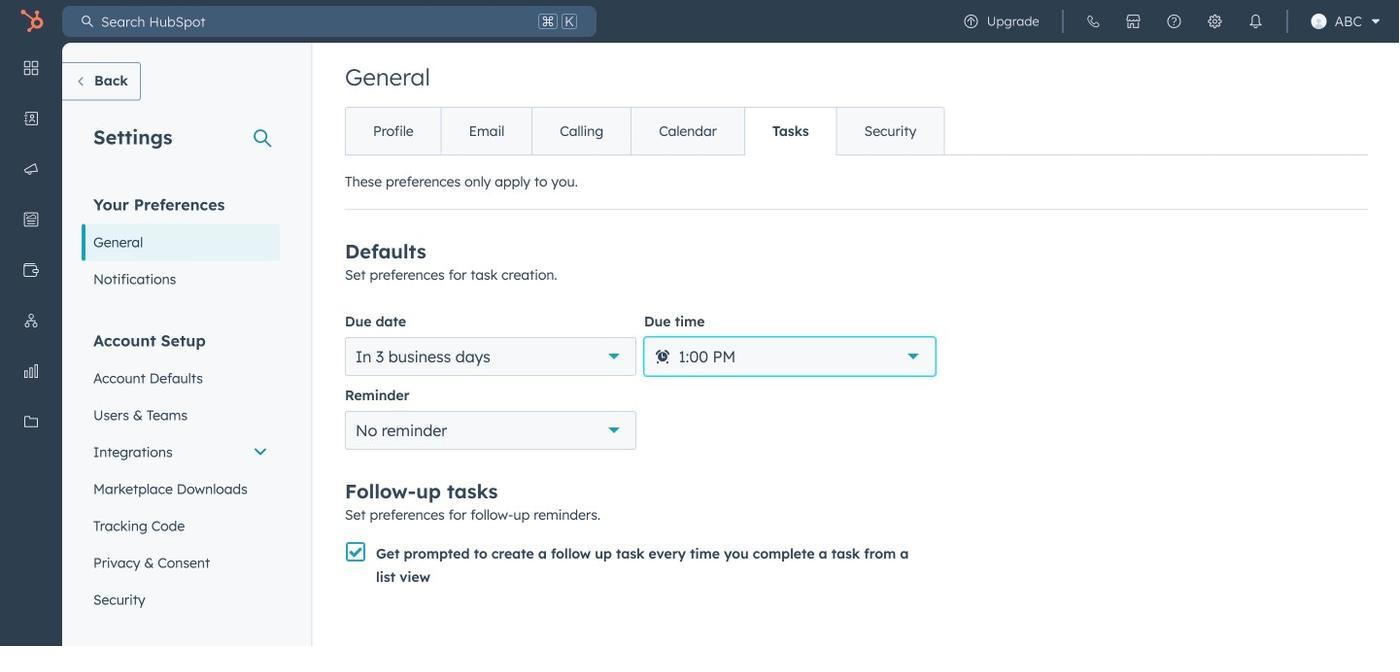 Task type: describe. For each thing, give the bounding box(es) containing it.
account setup element
[[82, 330, 280, 619]]

marketplaces image
[[1126, 14, 1142, 29]]

settings image
[[1208, 14, 1224, 29]]

help image
[[1167, 14, 1183, 29]]

notifications image
[[1249, 14, 1264, 29]]

1 horizontal spatial menu
[[951, 0, 1388, 43]]



Task type: vqa. For each thing, say whether or not it's contained in the screenshot.
the Generic Name image
yes



Task type: locate. For each thing, give the bounding box(es) containing it.
navigation
[[345, 107, 945, 156]]

0 horizontal spatial menu
[[0, 43, 62, 598]]

Search HubSpot search field
[[93, 6, 535, 37]]

menu
[[951, 0, 1388, 43], [0, 43, 62, 598]]

your preferences element
[[82, 194, 280, 298]]

generic name image
[[1312, 14, 1328, 29]]



